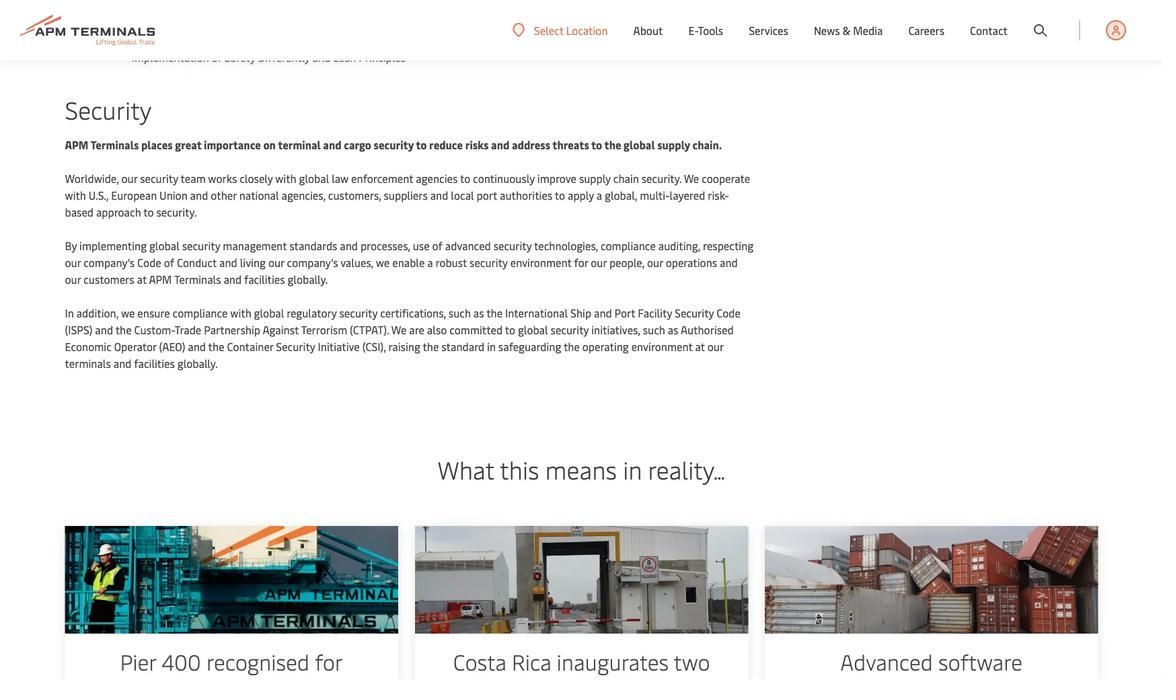 Task type: vqa. For each thing, say whether or not it's contained in the screenshot.
the File) corresponding to Generated when the ISF bill is NOT on file in AMS 20 days after filing the ISF.
no



Task type: describe. For each thing, give the bounding box(es) containing it.
contact button
[[971, 0, 1008, 61]]

trade
[[175, 323, 201, 337]]

the left operating
[[564, 340, 580, 354]]

and down trade
[[188, 340, 206, 354]]

chain
[[614, 171, 639, 186]]

approach
[[96, 205, 141, 219]]

ship
[[571, 306, 592, 320]]

select location button
[[513, 23, 608, 38]]

location
[[567, 23, 608, 37]]

agencies,
[[282, 188, 326, 203]]

0 horizontal spatial security.
[[156, 205, 197, 219]]

1 vertical spatial in
[[623, 453, 642, 486]]

works
[[208, 171, 237, 186]]

addition,
[[77, 306, 119, 320]]

two
[[674, 648, 710, 677]]

at inside the in addition, we ensure compliance with global regulatory security certifications, such as the international ship and port facility security code (isps) and the custom-trade partnership against terrorism (ctpat). we are also committed to global security initiatives, such as authorised economic operator (aeo) and the container security initiative (csi), raising the standard in safeguarding the operating environment at our terminals and facilities globally.
[[696, 340, 705, 354]]

european
[[111, 188, 157, 203]]

customers
[[84, 272, 134, 287]]

and down operator
[[114, 356, 132, 371]]

against
[[263, 323, 299, 337]]

about
[[634, 23, 663, 38]]

for inside pier 400 recognised for zero tolerance contracto
[[315, 648, 343, 677]]

0 horizontal spatial with
[[65, 188, 86, 203]]

220902 wind resilance tool image
[[765, 526, 1099, 634]]

reality…
[[648, 453, 726, 486]]

and down team
[[190, 188, 208, 203]]

other
[[211, 188, 237, 203]]

security up enforcement
[[374, 138, 414, 152]]

worldwide, our security team works closely with global law enforcement agencies to continuously improve supply chain security. we cooperate with u.s., european union and other national agencies, customers, suppliers and local port authorities to apply a global, multi-layered risk- based approach to security.
[[65, 171, 751, 219]]

committed
[[450, 323, 503, 337]]

in
[[65, 306, 74, 320]]

we inside worldwide, our security team works closely with global law enforcement agencies to continuously improve supply chain security. we cooperate with u.s., european union and other national agencies, customers, suppliers and local port authorities to apply a global, multi-layered risk- based approach to security.
[[684, 171, 700, 186]]

careers button
[[909, 0, 945, 61]]

embedded
[[328, 28, 379, 42]]

to inside the in addition, we ensure compliance with global regulatory security certifications, such as the international ship and port facility security code (isps) and the custom-trade partnership against terrorism (ctpat). we are also committed to global security initiatives, such as authorised economic operator (aeo) and the container security initiative (csi), raising the standard in safeguarding the operating environment at our terminals and facilities globally.
[[505, 323, 516, 337]]

scanner moin 2023 image
[[415, 526, 749, 634]]

conduct
[[177, 255, 217, 270]]

raising
[[389, 340, 421, 354]]

400
[[162, 648, 201, 677]]

implementation of safety differently and lean principles
[[132, 50, 406, 65]]

in inside the in addition, we ensure compliance with global regulatory security certifications, such as the international ship and port facility security code (isps) and the custom-trade partnership against terrorism (ctpat). we are also committed to global security initiatives, such as authorised economic operator (aeo) and the container security initiative (csi), raising the standard in safeguarding the operating environment at our terminals and facilities globally.
[[487, 340, 496, 354]]

globally. inside the in addition, we ensure compliance with global regulatory security certifications, such as the international ship and port facility security code (isps) and the custom-trade partnership against terrorism (ctpat). we are also committed to global security initiatives, such as authorised economic operator (aeo) and the container security initiative (csi), raising the standard in safeguarding the operating environment at our terminals and facilities globally.
[[178, 356, 218, 371]]

improve
[[538, 171, 577, 186]]

ensure
[[138, 306, 170, 320]]

importance
[[204, 138, 261, 152]]

global up "safeguarding"
[[518, 323, 548, 337]]

(ctpat).
[[350, 323, 389, 337]]

standards
[[290, 239, 338, 253]]

safety
[[225, 50, 256, 65]]

global up chain
[[624, 138, 655, 152]]

by
[[65, 239, 77, 253]]

0 horizontal spatial such
[[449, 306, 471, 320]]

worldwide,
[[65, 171, 119, 186]]

wind
[[885, 677, 930, 681]]

0 vertical spatial security
[[65, 93, 152, 126]]

to up local
[[460, 171, 471, 186]]

the down the partnership
[[208, 340, 225, 354]]

container
[[227, 340, 274, 354]]

risks
[[466, 138, 489, 152]]

services button
[[749, 0, 789, 61]]

we inside by implementing global security management standards and processes, use of advanced security technologies, compliance auditing, respecting our company's code of conduct and living our company's values, we enable a robust security environment for our people, our operations and our customers at apm terminals and facilities globally.
[[376, 255, 390, 270]]

our inside the in addition, we ensure compliance with global regulatory security certifications, such as the international ship and port facility security code (isps) and the custom-trade partnership against terrorism (ctpat). we are also committed to global security initiatives, such as authorised economic operator (aeo) and the container security initiative (csi), raising the standard in safeguarding the operating environment at our terminals and facilities globally.
[[708, 340, 724, 354]]

suppliers
[[384, 188, 428, 203]]

reduces
[[805, 677, 879, 681]]

the up chain
[[605, 138, 622, 152]]

1 horizontal spatial such
[[643, 323, 666, 337]]

environment inside the in addition, we ensure compliance with global regulatory security certifications, such as the international ship and port facility security code (isps) and the custom-trade partnership against terrorism (ctpat). we are also committed to global security initiatives, such as authorised economic operator (aeo) and the container security initiative (csi), raising the standard in safeguarding the operating environment at our terminals and facilities globally.
[[632, 340, 693, 354]]

security inside worldwide, our security team works closely with global law enforcement agencies to continuously improve supply chain security. we cooperate with u.s., european union and other national agencies, customers, suppliers and local port authorities to apply a global, multi-layered risk- based approach to security.
[[140, 171, 178, 186]]

union
[[160, 188, 188, 203]]

enable
[[393, 255, 425, 270]]

a inside worldwide, our security team works closely with global law enforcement agencies to continuously improve supply chain security. we cooperate with u.s., european union and other national agencies, customers, suppliers and local port authorities to apply a global, multi-layered risk- based approach to security.
[[597, 188, 603, 203]]

container
[[502, 677, 591, 681]]

values,
[[341, 255, 374, 270]]

security up (ctpat).
[[340, 306, 378, 320]]

1 horizontal spatial of
[[212, 50, 222, 65]]

inaugurates
[[557, 648, 669, 677]]

services
[[749, 23, 789, 38]]

certifications,
[[380, 306, 446, 320]]

la-our team image
[[65, 526, 398, 634]]

use
[[413, 239, 430, 253]]

chain.
[[693, 138, 722, 152]]

contact
[[971, 23, 1008, 38]]

what this means in reality…
[[438, 453, 726, 486]]

news & media
[[814, 23, 883, 38]]

2 company's from the left
[[287, 255, 338, 270]]

security down advanced
[[470, 255, 508, 270]]

customers,
[[328, 188, 381, 203]]

compliance inside the in addition, we ensure compliance with global regulatory security certifications, such as the international ship and port facility security code (isps) and the custom-trade partnership against terrorism (ctpat). we are also committed to global security initiatives, such as authorised economic operator (aeo) and the container security initiative (csi), raising the standard in safeguarding the operating environment at our terminals and facilities globally.
[[173, 306, 228, 320]]

apm inside by implementing global security management standards and processes, use of advanced security technologies, compliance auditing, respecting our company's code of conduct and living our company's values, we enable a robust security environment for our people, our operations and our customers at apm terminals and facilities globally.
[[149, 272, 172, 287]]

(isps)
[[65, 323, 93, 337]]

e-tools button
[[689, 0, 724, 61]]

port
[[477, 188, 498, 203]]

and down addition,
[[95, 323, 113, 337]]

great
[[175, 138, 202, 152]]

apm terminals places great importance on terminal and cargo security to reduce risks and address threats to the global supply chain.
[[65, 138, 722, 152]]

and left cargo
[[323, 138, 342, 152]]

recognised
[[207, 648, 310, 677]]

with inside the in addition, we ensure compliance with global regulatory security certifications, such as the international ship and port facility security code (isps) and the custom-trade partnership against terrorism (ctpat). we are also committed to global security initiatives, such as authorised economic operator (aeo) and the container security initiative (csi), raising the standard in safeguarding the operating environment at our terminals and facilities globally.
[[230, 306, 252, 320]]

global up against
[[254, 306, 284, 320]]

and left living
[[219, 255, 237, 270]]

reduce
[[430, 138, 463, 152]]

1 company's from the left
[[84, 255, 135, 270]]

a inside by implementing global security management standards and processes, use of advanced security technologies, compliance auditing, respecting our company's code of conduct and living our company's values, we enable a robust security environment for our people, our operations and our customers at apm terminals and facilities globally.
[[428, 255, 433, 270]]

security right advanced
[[494, 239, 532, 253]]

port
[[615, 306, 636, 320]]

advanced
[[445, 239, 491, 253]]

cooperate
[[702, 171, 751, 186]]

and right risks
[[491, 138, 510, 152]]

standard
[[442, 340, 485, 354]]

operations
[[666, 255, 718, 270]]

terminals inside by implementing global security management standards and processes, use of advanced security technologies, compliance auditing, respecting our company's code of conduct and living our company's values, we enable a robust security environment for our people, our operations and our customers at apm terminals and facilities globally.
[[174, 272, 221, 287]]

responsibilities
[[250, 28, 325, 42]]

facilities inside the in addition, we ensure compliance with global regulatory security certifications, such as the international ship and port facility security code (isps) and the custom-trade partnership against terrorism (ctpat). we are also committed to global security initiatives, such as authorised economic operator (aeo) and the container security initiative (csi), raising the standard in safeguarding the operating environment at our terminals and facilities globally.
[[134, 356, 175, 371]]

technologies,
[[535, 239, 598, 253]]

layered
[[670, 188, 706, 203]]

the up committed
[[487, 306, 503, 320]]



Task type: locate. For each thing, give the bounding box(es) containing it.
1 horizontal spatial facilities
[[244, 272, 285, 287]]

and up 'initiatives,'
[[594, 306, 612, 320]]

supply inside worldwide, our security team works closely with global law enforcement agencies to continuously improve supply chain security. we cooperate with u.s., european union and other national agencies, customers, suppliers and local port authorities to apply a global, multi-layered risk- based approach to security.
[[580, 171, 611, 186]]

a down use
[[428, 255, 433, 270]]

as down facility
[[668, 323, 679, 337]]

1 horizontal spatial terminals
[[174, 272, 221, 287]]

initiatives,
[[592, 323, 641, 337]]

terminals
[[65, 356, 111, 371]]

security. down union
[[156, 205, 197, 219]]

environment inside by implementing global security management standards and processes, use of advanced security technologies, compliance auditing, respecting our company's code of conduct and living our company's values, we enable a robust security environment for our people, our operations and our customers at apm terminals and facilities globally.
[[511, 255, 572, 270]]

code up authorised
[[717, 306, 741, 320]]

apm up worldwide,
[[65, 138, 88, 152]]

0 vertical spatial with
[[275, 171, 297, 186]]

u.s.,
[[89, 188, 109, 203]]

and down living
[[224, 272, 242, 287]]

1 vertical spatial apm
[[149, 272, 172, 287]]

closely
[[240, 171, 273, 186]]

partnership
[[204, 323, 261, 337]]

1 horizontal spatial apm
[[149, 272, 172, 287]]

scanners
[[597, 677, 682, 681]]

operator
[[114, 340, 157, 354]]

0 horizontal spatial terminals
[[91, 138, 139, 152]]

0 vertical spatial apm
[[65, 138, 88, 152]]

this
[[500, 453, 540, 486]]

0 vertical spatial compliance
[[601, 239, 656, 253]]

facilities
[[244, 272, 285, 287], [134, 356, 175, 371]]

we inside the in addition, we ensure compliance with global regulatory security certifications, such as the international ship and port facility security code (isps) and the custom-trade partnership against terrorism (ctpat). we are also committed to global security initiatives, such as authorised economic operator (aeo) and the container security initiative (csi), raising the standard in safeguarding the operating environment at our terminals and facilities globally.
[[121, 306, 135, 320]]

security.
[[642, 171, 682, 186], [156, 205, 197, 219]]

and down 'respecting'
[[720, 255, 738, 270]]

& right "news" on the right of page
[[843, 23, 851, 38]]

costa
[[453, 648, 507, 677]]

1 vertical spatial environment
[[632, 340, 693, 354]]

on
[[263, 138, 276, 152]]

0 horizontal spatial we
[[392, 323, 407, 337]]

0 vertical spatial such
[[449, 306, 471, 320]]

compliance up people,
[[601, 239, 656, 253]]

we
[[684, 171, 700, 186], [392, 323, 407, 337]]

1 horizontal spatial compliance
[[601, 239, 656, 253]]

1 horizontal spatial at
[[696, 340, 705, 354]]

1 horizontal spatial supply
[[658, 138, 691, 152]]

global inside by implementing global security management standards and processes, use of advanced security technologies, compliance auditing, respecting our company's code of conduct and living our company's values, we enable a robust security environment for our people, our operations and our customers at apm terminals and facilities globally.
[[149, 239, 180, 253]]

0 vertical spatial for
[[575, 255, 589, 270]]

security down against
[[276, 340, 315, 354]]

2 vertical spatial of
[[164, 255, 174, 270]]

team
[[181, 171, 206, 186]]

select
[[534, 23, 564, 37]]

a right apply on the top
[[597, 188, 603, 203]]

1 horizontal spatial we
[[376, 255, 390, 270]]

security up union
[[140, 171, 178, 186]]

globally. down (aeo)
[[178, 356, 218, 371]]

global up agencies, on the left of page
[[299, 171, 329, 186]]

0 vertical spatial as
[[474, 306, 484, 320]]

and down agencies
[[431, 188, 449, 203]]

advanced software reduces wind gust damag link
[[765, 526, 1099, 681]]

and
[[313, 50, 331, 65], [323, 138, 342, 152], [491, 138, 510, 152], [190, 188, 208, 203], [431, 188, 449, 203], [340, 239, 358, 253], [219, 255, 237, 270], [720, 255, 738, 270], [224, 272, 242, 287], [594, 306, 612, 320], [95, 323, 113, 337], [188, 340, 206, 354], [114, 356, 132, 371]]

1 horizontal spatial with
[[230, 306, 252, 320]]

for inside by implementing global security management standards and processes, use of advanced security technologies, compliance auditing, respecting our company's code of conduct and living our company's values, we enable a robust security environment for our people, our operations and our customers at apm terminals and facilities globally.
[[575, 255, 589, 270]]

facility
[[638, 306, 673, 320]]

advanced software reduces wind gust damag
[[805, 648, 1059, 681]]

we left ensure
[[121, 306, 135, 320]]

0 vertical spatial security.
[[642, 171, 682, 186]]

1 horizontal spatial company's
[[287, 255, 338, 270]]

environment down technologies,
[[511, 255, 572, 270]]

in down committed
[[487, 340, 496, 354]]

and left lean
[[313, 50, 331, 65]]

0 horizontal spatial as
[[474, 306, 484, 320]]

1 vertical spatial such
[[643, 323, 666, 337]]

company's down standards
[[287, 255, 338, 270]]

multi-
[[640, 188, 670, 203]]

1 horizontal spatial in
[[623, 453, 642, 486]]

1 horizontal spatial globally.
[[288, 272, 328, 287]]

1 vertical spatial security
[[675, 306, 714, 320]]

authorised
[[681, 323, 734, 337]]

with up based
[[65, 188, 86, 203]]

the down 'also'
[[423, 340, 439, 354]]

compliance up trade
[[173, 306, 228, 320]]

0 horizontal spatial supply
[[580, 171, 611, 186]]

as
[[474, 306, 484, 320], [668, 323, 679, 337]]

0 horizontal spatial company's
[[84, 255, 135, 270]]

company's
[[84, 255, 135, 270], [287, 255, 338, 270]]

1 vertical spatial we
[[392, 323, 407, 337]]

at right customers
[[137, 272, 147, 287]]

code inside the in addition, we ensure compliance with global regulatory security certifications, such as the international ship and port facility security code (isps) and the custom-trade partnership against terrorism (ctpat). we are also committed to global security initiatives, such as authorised economic operator (aeo) and the container security initiative (csi), raising the standard in safeguarding the operating environment at our terminals and facilities globally.
[[717, 306, 741, 320]]

we up raising
[[392, 323, 407, 337]]

globally. up regulatory
[[288, 272, 328, 287]]

security up places
[[65, 93, 152, 126]]

1 vertical spatial compliance
[[173, 306, 228, 320]]

0 horizontal spatial in
[[487, 340, 496, 354]]

security. up multi-
[[642, 171, 682, 186]]

agencies
[[416, 171, 458, 186]]

terminals down conduct
[[174, 272, 221, 287]]

to up "safeguarding"
[[505, 323, 516, 337]]

& up safety at the top
[[239, 28, 247, 42]]

1 vertical spatial for
[[315, 648, 343, 677]]

0 vertical spatial at
[[137, 272, 147, 287]]

2 horizontal spatial security
[[675, 306, 714, 320]]

our inside worldwide, our security team works closely with global law enforcement agencies to continuously improve supply chain security. we cooperate with u.s., european union and other national agencies, customers, suppliers and local port authorities to apply a global, multi-layered risk- based approach to security.
[[122, 171, 138, 186]]

as up committed
[[474, 306, 484, 320]]

supply up apply on the top
[[580, 171, 611, 186]]

also
[[427, 323, 447, 337]]

1 vertical spatial facilities
[[134, 356, 175, 371]]

we inside the in addition, we ensure compliance with global regulatory security certifications, such as the international ship and port facility security code (isps) and the custom-trade partnership against terrorism (ctpat). we are also committed to global security initiatives, such as authorised economic operator (aeo) and the container security initiative (csi), raising the standard in safeguarding the operating environment at our terminals and facilities globally.
[[392, 323, 407, 337]]

terrorism
[[301, 323, 347, 337]]

0 vertical spatial terminals
[[91, 138, 139, 152]]

means
[[546, 453, 617, 486]]

advanced
[[841, 648, 934, 677]]

code down the implementing
[[137, 255, 161, 270]]

people,
[[610, 255, 645, 270]]

2 vertical spatial security
[[276, 340, 315, 354]]

hsse
[[132, 28, 157, 42]]

security up conduct
[[182, 239, 220, 253]]

implementation
[[132, 50, 209, 65]]

1 vertical spatial at
[[696, 340, 705, 354]]

1 vertical spatial globally.
[[178, 356, 218, 371]]

0 horizontal spatial a
[[428, 255, 433, 270]]

global,
[[605, 188, 638, 203]]

code inside by implementing global security management standards and processes, use of advanced security technologies, compliance auditing, respecting our company's code of conduct and living our company's values, we enable a robust security environment for our people, our operations and our customers at apm terminals and facilities globally.
[[137, 255, 161, 270]]

with
[[275, 171, 297, 186], [65, 188, 86, 203], [230, 306, 252, 320]]

global inside worldwide, our security team works closely with global law enforcement agencies to continuously improve supply chain security. we cooperate with u.s., european union and other national agencies, customers, suppliers and local port authorities to apply a global, multi-layered risk- based approach to security.
[[299, 171, 329, 186]]

in right means
[[623, 453, 642, 486]]

the
[[605, 138, 622, 152], [487, 306, 503, 320], [116, 323, 132, 337], [208, 340, 225, 354], [423, 340, 439, 354], [564, 340, 580, 354]]

0 vertical spatial a
[[597, 188, 603, 203]]

0 horizontal spatial security
[[65, 93, 152, 126]]

environment
[[511, 255, 572, 270], [632, 340, 693, 354]]

globally. inside by implementing global security management standards and processes, use of advanced security technologies, compliance auditing, respecting our company's code of conduct and living our company's values, we enable a robust security environment for our people, our operations and our customers at apm terminals and facilities globally.
[[288, 272, 328, 287]]

1 vertical spatial terminals
[[174, 272, 221, 287]]

such up committed
[[449, 306, 471, 320]]

1 vertical spatial supply
[[580, 171, 611, 186]]

global up conduct
[[149, 239, 180, 253]]

e-
[[689, 23, 698, 38]]

at inside by implementing global security management standards and processes, use of advanced security technologies, compliance auditing, respecting our company's code of conduct and living our company's values, we enable a robust security environment for our people, our operations and our customers at apm terminals and facilities globally.
[[137, 272, 147, 287]]

1 horizontal spatial for
[[575, 255, 589, 270]]

to down european
[[144, 205, 154, 219]]

respecting
[[703, 239, 754, 253]]

to left reduce
[[416, 138, 427, 152]]

pier 400 recognised for zero tolerance contracto
[[112, 648, 351, 681]]

rica
[[512, 648, 552, 677]]

1 vertical spatial security.
[[156, 205, 197, 219]]

of right use
[[432, 239, 443, 253]]

a
[[597, 188, 603, 203], [428, 255, 433, 270]]

auditing,
[[659, 239, 701, 253]]

at down authorised
[[696, 340, 705, 354]]

0 vertical spatial code
[[137, 255, 161, 270]]

of left safety at the top
[[212, 50, 222, 65]]

0 vertical spatial environment
[[511, 255, 572, 270]]

initiative
[[318, 340, 360, 354]]

1 horizontal spatial a
[[597, 188, 603, 203]]

to
[[416, 138, 427, 152], [592, 138, 603, 152], [460, 171, 471, 186], [555, 188, 566, 203], [144, 205, 154, 219], [505, 323, 516, 337]]

to down improve
[[555, 188, 566, 203]]

1 horizontal spatial as
[[668, 323, 679, 337]]

local
[[451, 188, 474, 203]]

1 vertical spatial code
[[717, 306, 741, 320]]

2 horizontal spatial with
[[275, 171, 297, 186]]

living
[[240, 255, 266, 270]]

0 horizontal spatial &
[[239, 28, 247, 42]]

environment down facility
[[632, 340, 693, 354]]

compliance inside by implementing global security management standards and processes, use of advanced security technologies, compliance auditing, respecting our company's code of conduct and living our company's values, we enable a robust security environment for our people, our operations and our customers at apm terminals and facilities globally.
[[601, 239, 656, 253]]

law
[[332, 171, 349, 186]]

0 horizontal spatial of
[[164, 255, 174, 270]]

enforcement
[[351, 171, 414, 186]]

places
[[141, 138, 173, 152]]

for
[[575, 255, 589, 270], [315, 648, 343, 677]]

0 vertical spatial globally.
[[288, 272, 328, 287]]

to right 'threats'
[[592, 138, 603, 152]]

media
[[854, 23, 883, 38]]

1 vertical spatial a
[[428, 255, 433, 270]]

0 horizontal spatial environment
[[511, 255, 572, 270]]

risk-
[[708, 188, 730, 203]]

facilities down living
[[244, 272, 285, 287]]

lean
[[333, 50, 356, 65]]

with up the partnership
[[230, 306, 252, 320]]

0 horizontal spatial for
[[315, 648, 343, 677]]

in addition, we ensure compliance with global regulatory security certifications, such as the international ship and port facility security code (isps) and the custom-trade partnership against terrorism (ctpat). we are also committed to global security initiatives, such as authorised economic operator (aeo) and the container security initiative (csi), raising the standard in safeguarding the operating environment at our terminals and facilities globally.
[[65, 306, 741, 371]]

terminal
[[278, 138, 321, 152]]

what
[[438, 453, 494, 486]]

0 horizontal spatial apm
[[65, 138, 88, 152]]

apm
[[65, 138, 88, 152], [149, 272, 172, 287]]

0 vertical spatial supply
[[658, 138, 691, 152]]

and up values,
[[340, 239, 358, 253]]

1 horizontal spatial &
[[843, 23, 851, 38]]

tools
[[698, 23, 724, 38]]

such down facility
[[643, 323, 666, 337]]

the up operator
[[116, 323, 132, 337]]

national
[[239, 188, 279, 203]]

operating
[[583, 340, 629, 354]]

apply
[[568, 188, 594, 203]]

1 vertical spatial of
[[432, 239, 443, 253]]

news & media button
[[814, 0, 883, 61]]

0 horizontal spatial we
[[121, 306, 135, 320]]

1 horizontal spatial environment
[[632, 340, 693, 354]]

0 vertical spatial we
[[684, 171, 700, 186]]

supply
[[658, 138, 691, 152], [580, 171, 611, 186]]

security up authorised
[[675, 306, 714, 320]]

0 horizontal spatial facilities
[[134, 356, 175, 371]]

0 vertical spatial we
[[376, 255, 390, 270]]

hsse accountabilities & responsibilities embedded across our business
[[132, 28, 475, 42]]

of left conduct
[[164, 255, 174, 270]]

cargo
[[344, 138, 372, 152]]

pier
[[120, 648, 156, 677]]

international
[[506, 306, 568, 320]]

1 vertical spatial as
[[668, 323, 679, 337]]

security down ship
[[551, 323, 589, 337]]

we up layered
[[684, 171, 700, 186]]

1 vertical spatial with
[[65, 188, 86, 203]]

compliance
[[601, 239, 656, 253], [173, 306, 228, 320]]

security
[[65, 93, 152, 126], [675, 306, 714, 320], [276, 340, 315, 354]]

robust
[[436, 255, 467, 270]]

1 horizontal spatial code
[[717, 306, 741, 320]]

& inside popup button
[[843, 23, 851, 38]]

across
[[382, 28, 412, 42]]

apm up ensure
[[149, 272, 172, 287]]

terminals up worldwide,
[[91, 138, 139, 152]]

2 horizontal spatial of
[[432, 239, 443, 253]]

terminals
[[91, 138, 139, 152], [174, 272, 221, 287]]

supply left chain.
[[658, 138, 691, 152]]

0 vertical spatial of
[[212, 50, 222, 65]]

1 horizontal spatial we
[[684, 171, 700, 186]]

business
[[433, 28, 475, 42]]

0 horizontal spatial globally.
[[178, 356, 218, 371]]

0 horizontal spatial compliance
[[173, 306, 228, 320]]

company's up customers
[[84, 255, 135, 270]]

we down processes,
[[376, 255, 390, 270]]

with up agencies, on the left of page
[[275, 171, 297, 186]]

about button
[[634, 0, 663, 61]]

1 vertical spatial we
[[121, 306, 135, 320]]

1 horizontal spatial security.
[[642, 171, 682, 186]]

0 horizontal spatial code
[[137, 255, 161, 270]]

facilities down (aeo)
[[134, 356, 175, 371]]

economic
[[65, 340, 112, 354]]

0 vertical spatial in
[[487, 340, 496, 354]]

1 horizontal spatial security
[[276, 340, 315, 354]]

2 vertical spatial with
[[230, 306, 252, 320]]

0 horizontal spatial at
[[137, 272, 147, 287]]

processes,
[[361, 239, 410, 253]]

0 vertical spatial facilities
[[244, 272, 285, 287]]

by implementing global security management standards and processes, use of advanced security technologies, compliance auditing, respecting our company's code of conduct and living our company's values, we enable a robust security environment for our people, our operations and our customers at apm terminals and facilities globally.
[[65, 239, 754, 287]]

facilities inside by implementing global security management standards and processes, use of advanced security technologies, compliance auditing, respecting our company's code of conduct and living our company's values, we enable a robust security environment for our people, our operations and our customers at apm terminals and facilities globally.
[[244, 272, 285, 287]]



